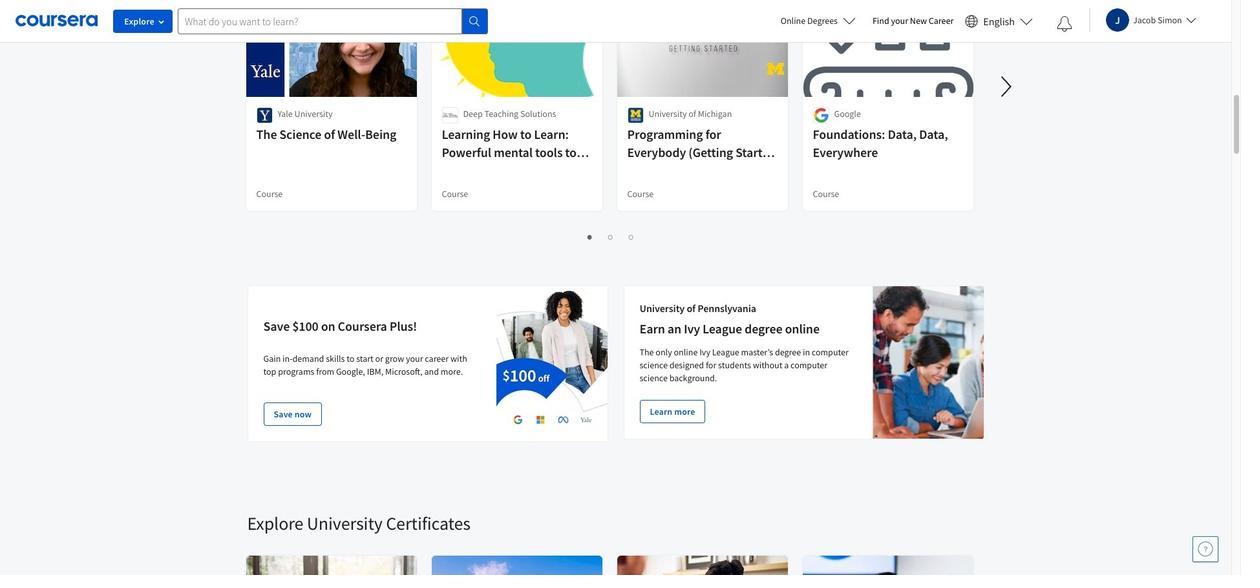 Task type: describe. For each thing, give the bounding box(es) containing it.
What do you want to learn? text field
[[178, 8, 463, 34]]

yale university image
[[256, 107, 273, 124]]

google image
[[813, 107, 830, 124]]

deep teaching solutions image
[[442, 107, 458, 124]]

leading innovation with creativity university certificate university certificate by hec paris, image
[[246, 556, 418, 576]]

certificate in strategic leadership university certificate by indian school of business, image
[[432, 556, 603, 576]]



Task type: locate. For each thing, give the bounding box(es) containing it.
None search field
[[178, 8, 488, 34]]

coursera image
[[16, 11, 98, 31]]

help center image
[[1199, 542, 1214, 558]]

post graduate certificate in machine learning for finance university certificate by iit roorkee, image
[[803, 556, 975, 576]]

list
[[247, 229, 975, 245]]

next slide image
[[991, 71, 1022, 102]]

university of michigan image
[[628, 107, 644, 124]]

explore university certificates carousel element
[[241, 474, 1242, 576]]

decision making using game theory university certificate by iima - iim ahmedabad, image
[[617, 556, 789, 576]]



Task type: vqa. For each thing, say whether or not it's contained in the screenshot.
Decision making using Game Theory University Certificate by IIMA - IIM Ahmedabad, image
yes



